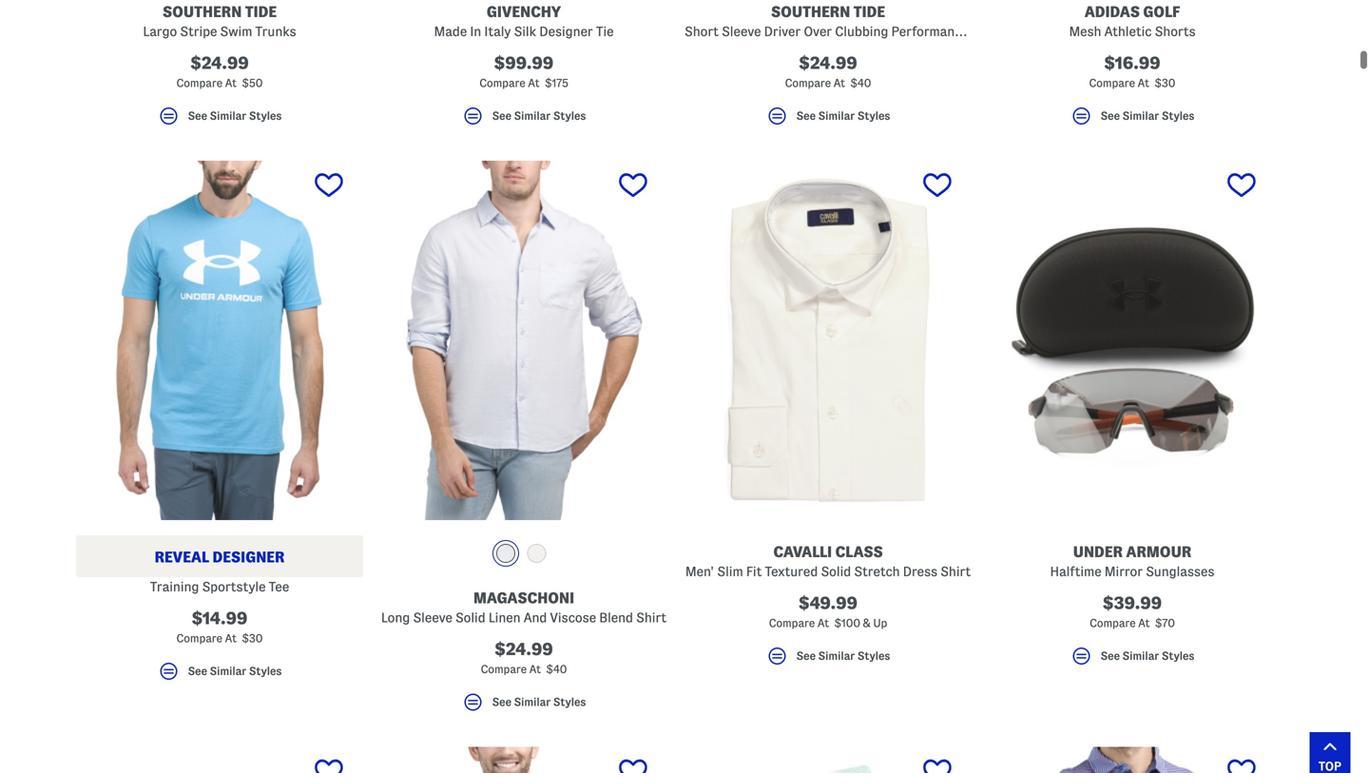 Task type: locate. For each thing, give the bounding box(es) containing it.
1 vertical spatial designer
[[213, 549, 285, 565]]

$30 inside $14.99 compare at              $30
[[242, 632, 263, 644]]

see similar styles down $175
[[492, 110, 586, 122]]

magaschoni
[[474, 590, 575, 606]]

see similar styles down $50
[[188, 110, 282, 122]]

see similar styles button up embossed camo lightweight hooded jacket image
[[380, 691, 668, 722]]

1 horizontal spatial $30
[[1155, 77, 1176, 89]]

sleeve inside southern tide short sleeve driver over clubbing performance polo
[[722, 24, 761, 38]]

white image
[[527, 544, 546, 563]]

compare inside '$24.99 compare at              $50'
[[176, 77, 223, 89]]

0 horizontal spatial tide
[[245, 3, 277, 20]]

$40 inside "element"
[[851, 77, 872, 89]]

similar down $50
[[210, 110, 247, 122]]

similar inside magaschoni long sleeve solid linen and viscose blend shirt $24.99 compare at              $40 element
[[514, 696, 551, 708]]

similar down $100 &
[[819, 650, 855, 662]]

1 horizontal spatial sleeve
[[722, 24, 761, 38]]

see up embossed camo lightweight hooded jacket image
[[492, 696, 512, 708]]

1 horizontal spatial solid
[[821, 564, 852, 579]]

similar up embossed camo lightweight hooded jacket image
[[514, 696, 551, 708]]

shirt inside 'cavalli class men' slim fit textured solid stretch dress shirt'
[[941, 564, 971, 579]]

styles down $14.99 compare at              $30
[[249, 665, 282, 677]]

compare down $16.99
[[1090, 77, 1136, 89]]

similar down the $16.99 compare at              $30
[[1123, 110, 1160, 122]]

see inside the 'givenchy made in italy silk designer tie $99.99 compare at              $175' element
[[492, 110, 512, 122]]

$50
[[242, 77, 263, 89]]

similar down $70
[[1123, 650, 1160, 662]]

under armour halftime mirror sunglasses $39.99 compare at              $70 element
[[989, 161, 1276, 676]]

styles down up
[[858, 650, 891, 662]]

styles inside adidas golf mesh athletic shorts $16.99 compare at              $30 element
[[1162, 110, 1195, 122]]

sleeve right long
[[413, 611, 453, 625]]

halftime mirror sunglasses image
[[989, 161, 1276, 520]]

2 tide from the left
[[854, 3, 886, 20]]

0 horizontal spatial southern
[[163, 3, 242, 20]]

1 vertical spatial $40
[[546, 663, 567, 675]]

$30 for $16.99
[[1155, 77, 1176, 89]]

compare down stripe on the left top
[[176, 77, 223, 89]]

see down $39.99 compare at              $70
[[1101, 650, 1120, 662]]

see down $99.99 compare at              $175
[[492, 110, 512, 122]]

shirt right blend
[[636, 611, 667, 625]]

2 southern from the left
[[771, 3, 851, 20]]

$24.99 inside '$24.99 compare at              $50'
[[190, 54, 249, 72]]

solid down class
[[821, 564, 852, 579]]

blend
[[599, 611, 633, 625]]

1 horizontal spatial southern
[[771, 3, 851, 20]]

$30 inside the $16.99 compare at              $30
[[1155, 77, 1176, 89]]

mirror
[[1105, 564, 1143, 579]]

made
[[434, 24, 467, 38]]

styles up embossed camo lightweight hooded jacket image
[[553, 696, 586, 708]]

compare for southern tide largo stripe swim trunks
[[176, 77, 223, 89]]

1 horizontal spatial shirt
[[941, 564, 971, 579]]

$16.99
[[1105, 54, 1161, 72]]

see similar styles down the clubbing on the right
[[797, 110, 891, 122]]

$24.99 down and
[[495, 640, 553, 659]]

similar inside the reveal designer training sportstyle tee $14.99 compare at              $30 element
[[210, 665, 247, 677]]

reveal designer training sportstyle tee $14.99 compare at              $30 element
[[76, 161, 363, 691]]

southern tide largo stripe swim trunks $24.99 compare at              $50 element
[[76, 0, 363, 136]]

$14.99
[[192, 609, 248, 628]]

compare inside $99.99 compare at              $175
[[480, 77, 526, 89]]

solid left linen
[[456, 611, 486, 625]]

athletic
[[1105, 24, 1152, 38]]

under
[[1074, 544, 1123, 560]]

styles down $70
[[1162, 650, 1195, 662]]

tee
[[269, 580, 289, 594]]

largo
[[143, 24, 177, 38]]

$24.99 compare at              $40 for magaschoni
[[481, 640, 567, 675]]

styles inside cavalli class men' slim fit textured solid stretch dress shirt $49.99 compare at              $100 & up element
[[858, 650, 891, 662]]

compare inside '$49.99 compare at              $100 & up'
[[769, 617, 815, 629]]

styles
[[249, 110, 282, 122], [553, 110, 586, 122], [858, 110, 891, 122], [1162, 110, 1195, 122], [858, 650, 891, 662], [1162, 650, 1195, 662], [249, 665, 282, 677], [553, 696, 586, 708]]

see inside southern tide largo stripe swim trunks $24.99 compare at              $50 element
[[188, 110, 207, 122]]

1 vertical spatial solid
[[456, 611, 486, 625]]

0 horizontal spatial $40
[[546, 663, 567, 675]]

see similar styles down the $16.99 compare at              $30
[[1101, 110, 1195, 122]]

$49.99 compare at              $100 & up
[[769, 594, 888, 629]]

tide up trunks
[[245, 3, 277, 20]]

polo
[[972, 24, 998, 38]]

0 horizontal spatial $24.99
[[190, 54, 249, 72]]

tide
[[245, 3, 277, 20], [854, 3, 886, 20]]

styles for see similar styles button over embossed camo lightweight hooded jacket image
[[553, 696, 586, 708]]

$24.99 compare at              $40 down and
[[481, 640, 567, 675]]

compare for adidas golf mesh athletic shorts
[[1090, 77, 1136, 89]]

see similar styles
[[188, 110, 282, 122], [492, 110, 586, 122], [797, 110, 891, 122], [1101, 110, 1195, 122], [797, 650, 891, 662], [1101, 650, 1195, 662], [188, 665, 282, 677], [492, 696, 586, 708]]

1 horizontal spatial $24.99 compare at              $40
[[785, 54, 872, 89]]

givenchy
[[487, 3, 561, 20]]

1 horizontal spatial tide
[[854, 3, 886, 20]]

styles down the $16.99 compare at              $30
[[1162, 110, 1195, 122]]

compare inside the $16.99 compare at              $30
[[1090, 77, 1136, 89]]

1 vertical spatial shirt
[[636, 611, 667, 625]]

see down the $16.99 compare at              $30
[[1101, 110, 1120, 122]]

similar inside under armour halftime mirror sunglasses $39.99 compare at              $70 element
[[1123, 650, 1160, 662]]

styles down $50
[[249, 110, 282, 122]]

training sportstyle tee image
[[76, 161, 363, 520]]

golf
[[1144, 3, 1181, 20]]

men'
[[686, 564, 715, 579]]

compare down $14.99
[[176, 632, 223, 644]]

$24.99 down over
[[799, 54, 858, 72]]

$30 down $16.99
[[1155, 77, 1176, 89]]

$24.99
[[190, 54, 249, 72], [799, 54, 858, 72], [495, 640, 553, 659]]

dress
[[903, 564, 938, 579]]

slim
[[718, 564, 743, 579]]

designer up the sportstyle
[[213, 549, 285, 565]]

0 horizontal spatial solid
[[456, 611, 486, 625]]

0 horizontal spatial designer
[[213, 549, 285, 565]]

0 vertical spatial solid
[[821, 564, 852, 579]]

see
[[188, 110, 207, 122], [492, 110, 512, 122], [797, 110, 816, 122], [1101, 110, 1120, 122], [797, 650, 816, 662], [1101, 650, 1120, 662], [188, 665, 207, 677], [492, 696, 512, 708]]

0 vertical spatial $24.99 compare at              $40
[[785, 54, 872, 89]]

$40
[[851, 77, 872, 89], [546, 663, 567, 675]]

$24.99 compare at              $40
[[785, 54, 872, 89], [481, 640, 567, 675]]

similar inside southern tide largo stripe swim trunks $24.99 compare at              $50 element
[[210, 110, 247, 122]]

solid
[[821, 564, 852, 579], [456, 611, 486, 625]]

see similar styles down $70
[[1101, 650, 1195, 662]]

men' slim fit textured solid stretch dress shirt image
[[685, 161, 972, 520]]

similar inside southern tide short sleeve driver over clubbing performance polo $24.99 compare at              $40 "element"
[[819, 110, 855, 122]]

styles down the clubbing on the right
[[858, 110, 891, 122]]

southern inside southern tide largo stripe swim trunks
[[163, 3, 242, 20]]

sleeve right short
[[722, 24, 761, 38]]

tide up the clubbing on the right
[[854, 3, 886, 20]]

1 vertical spatial $30
[[242, 632, 263, 644]]

see similar styles button
[[76, 105, 363, 136], [380, 105, 668, 136], [685, 105, 972, 136], [989, 105, 1276, 136], [685, 645, 972, 676], [989, 645, 1276, 676], [76, 660, 363, 691], [380, 691, 668, 722]]

stripe
[[180, 24, 217, 38]]

similar for see similar styles button underneath $100 &
[[819, 650, 855, 662]]

compare
[[176, 77, 223, 89], [480, 77, 526, 89], [785, 77, 831, 89], [1090, 77, 1136, 89], [769, 617, 815, 629], [1090, 617, 1136, 629], [176, 632, 223, 644], [481, 663, 527, 675]]

compare inside "element"
[[785, 77, 831, 89]]

shirt
[[941, 564, 971, 579], [636, 611, 667, 625]]

similar inside cavalli class men' slim fit textured solid stretch dress shirt $49.99 compare at              $100 & up element
[[819, 650, 855, 662]]

0 vertical spatial shirt
[[941, 564, 971, 579]]

styles for see similar styles button underneath $99.99 compare at              $175
[[553, 110, 586, 122]]

0 horizontal spatial shirt
[[636, 611, 667, 625]]

see similar styles inside southern tide largo stripe swim trunks $24.99 compare at              $50 element
[[188, 110, 282, 122]]

southern
[[163, 3, 242, 20], [771, 3, 851, 20]]

in
[[470, 24, 481, 38]]

similar down $175
[[514, 110, 551, 122]]

see down over
[[797, 110, 816, 122]]

trunks
[[255, 24, 296, 38]]

$24.99 inside "element"
[[799, 54, 858, 72]]

swim
[[220, 24, 252, 38]]

styles inside magaschoni long sleeve solid linen and viscose blend shirt $24.99 compare at              $40 element
[[553, 696, 586, 708]]

southern up stripe on the left top
[[163, 3, 242, 20]]

1 horizontal spatial $40
[[851, 77, 872, 89]]

1 southern from the left
[[163, 3, 242, 20]]

see down '$24.99 compare at              $50' at the top
[[188, 110, 207, 122]]

sunglasses
[[1146, 564, 1215, 579]]

cavalli class men' slim fit textured solid stretch dress shirt $49.99 compare at              $100 & up element
[[685, 161, 972, 676]]

2 horizontal spatial $24.99
[[799, 54, 858, 72]]

see down $14.99 compare at              $30
[[188, 665, 207, 677]]

see similar styles button down $100 &
[[685, 645, 972, 676]]

compare down $39.99
[[1090, 617, 1136, 629]]

compare inside $39.99 compare at              $70
[[1090, 617, 1136, 629]]

see inside southern tide short sleeve driver over clubbing performance polo $24.99 compare at              $40 "element"
[[797, 110, 816, 122]]

styles inside southern tide short sleeve driver over clubbing performance polo $24.99 compare at              $40 "element"
[[858, 110, 891, 122]]

similar down over
[[819, 110, 855, 122]]

over
[[804, 24, 832, 38]]

0 vertical spatial $40
[[851, 77, 872, 89]]

styles inside southern tide largo stripe swim trunks $24.99 compare at              $50 element
[[249, 110, 282, 122]]

0 vertical spatial $30
[[1155, 77, 1176, 89]]

designer left tie
[[540, 24, 593, 38]]

see similar styles down $14.99 compare at              $30
[[188, 665, 282, 677]]

similar inside the 'givenchy made in italy silk designer tie $99.99 compare at              $175' element
[[514, 110, 551, 122]]

styles down $175
[[553, 110, 586, 122]]

styles inside under armour halftime mirror sunglasses $39.99 compare at              $70 element
[[1162, 650, 1195, 662]]

1 tide from the left
[[245, 3, 277, 20]]

$40 down the clubbing on the right
[[851, 77, 872, 89]]

1 vertical spatial sleeve
[[413, 611, 453, 625]]

$24.99 compare at              $40 down over
[[785, 54, 872, 89]]

sleeve
[[722, 24, 761, 38], [413, 611, 453, 625]]

0 horizontal spatial $24.99 compare at              $40
[[481, 640, 567, 675]]

styles for see similar styles button underneath $14.99 compare at              $30
[[249, 665, 282, 677]]

see similar styles up embossed camo lightweight hooded jacket image
[[492, 696, 586, 708]]

shirt inside magaschoni long sleeve solid linen and viscose blend shirt
[[636, 611, 667, 625]]

$30
[[1155, 77, 1176, 89], [242, 632, 263, 644]]

similar inside adidas golf mesh athletic shorts $16.99 compare at              $30 element
[[1123, 110, 1160, 122]]

shorts
[[1155, 24, 1196, 38]]

viscose
[[550, 611, 596, 625]]

see down '$49.99 compare at              $100 & up'
[[797, 650, 816, 662]]

striped melange polo image
[[989, 747, 1276, 773]]

styles for see similar styles button within southern tide short sleeve driver over clubbing performance polo $24.99 compare at              $40 "element"
[[858, 110, 891, 122]]

elisalde stripe tie image
[[685, 747, 972, 773]]

see similar styles inside the reveal designer training sportstyle tee $14.99 compare at              $30 element
[[188, 665, 282, 677]]

styles for see similar styles button underneath the $16.99 compare at              $30
[[1162, 110, 1195, 122]]

see similar styles button down over
[[685, 105, 972, 136]]

see inside magaschoni long sleeve solid linen and viscose blend shirt $24.99 compare at              $40 element
[[492, 696, 512, 708]]

0 vertical spatial designer
[[540, 24, 593, 38]]

designer
[[540, 24, 593, 38], [213, 549, 285, 565]]

$30 down $14.99
[[242, 632, 263, 644]]

see similar styles down $100 &
[[797, 650, 891, 662]]

$16.99 compare at              $30
[[1090, 54, 1176, 89]]

sleeve inside magaschoni long sleeve solid linen and viscose blend shirt
[[413, 611, 453, 625]]

see inside adidas golf mesh athletic shorts $16.99 compare at              $30 element
[[1101, 110, 1120, 122]]

shirt right dress
[[941, 564, 971, 579]]

$24.99 compare at              $40 inside "element"
[[785, 54, 872, 89]]

1 horizontal spatial $24.99
[[495, 640, 553, 659]]

and
[[524, 611, 547, 625]]

styles inside the reveal designer training sportstyle tee $14.99 compare at              $30 element
[[249, 665, 282, 677]]

similar for see similar styles button underneath $14.99 compare at              $30
[[210, 665, 247, 677]]

solid inside magaschoni long sleeve solid linen and viscose blend shirt
[[456, 611, 486, 625]]

see similar styles inside under armour halftime mirror sunglasses $39.99 compare at              $70 element
[[1101, 650, 1195, 662]]

tide inside southern tide largo stripe swim trunks
[[245, 3, 277, 20]]

0 vertical spatial sleeve
[[722, 24, 761, 38]]

styles inside the 'givenchy made in italy silk designer tie $99.99 compare at              $175' element
[[553, 110, 586, 122]]

see inside the reveal designer training sportstyle tee $14.99 compare at              $30 element
[[188, 665, 207, 677]]

similar for see similar styles button underneath $99.99 compare at              $175
[[514, 110, 551, 122]]

compare for givenchy made in italy silk designer tie
[[480, 77, 526, 89]]

magaschoni long sleeve solid linen and viscose blend shirt
[[381, 590, 667, 625]]

under armour halftime mirror sunglasses
[[1051, 544, 1215, 579]]

list box
[[493, 540, 555, 571]]

southern up over
[[771, 3, 851, 20]]

similar
[[210, 110, 247, 122], [514, 110, 551, 122], [819, 110, 855, 122], [1123, 110, 1160, 122], [819, 650, 855, 662], [1123, 650, 1160, 662], [210, 665, 247, 677], [514, 696, 551, 708]]

0 horizontal spatial sleeve
[[413, 611, 453, 625]]

givenchy made in italy silk designer tie
[[434, 3, 614, 38]]

southern inside southern tide short sleeve driver over clubbing performance polo
[[771, 3, 851, 20]]

tide inside southern tide short sleeve driver over clubbing performance polo
[[854, 3, 886, 20]]

compare down linen
[[481, 663, 527, 675]]

embossed camo lightweight hooded jacket image
[[380, 747, 668, 773]]

compare down over
[[785, 77, 831, 89]]

adidas golf mesh athletic shorts
[[1070, 3, 1196, 38]]

1 vertical spatial $24.99 compare at              $40
[[481, 640, 567, 675]]

see similar styles button down $99.99 compare at              $175
[[380, 105, 668, 136]]

see similar styles inside the 'givenchy made in italy silk designer tie $99.99 compare at              $175' element
[[492, 110, 586, 122]]

reveal designer
[[155, 549, 285, 565]]

1 horizontal spatial designer
[[540, 24, 593, 38]]

$40 down viscose
[[546, 663, 567, 675]]

similar down $14.99 compare at              $30
[[210, 665, 247, 677]]

compare down $99.99
[[480, 77, 526, 89]]

$24.99 down swim
[[190, 54, 249, 72]]

compare inside $14.99 compare at              $30
[[176, 632, 223, 644]]

0 horizontal spatial $30
[[242, 632, 263, 644]]

compare down $49.99
[[769, 617, 815, 629]]

tie
[[596, 24, 614, 38]]



Task type: vqa. For each thing, say whether or not it's contained in the screenshot.


Task type: describe. For each thing, give the bounding box(es) containing it.
$175
[[545, 77, 569, 89]]

see similar styles button down the $16.99 compare at              $30
[[989, 105, 1276, 136]]

cavalli class men' slim fit textured solid stretch dress shirt
[[686, 544, 971, 579]]

sky blue image
[[497, 544, 516, 563]]

styles for see similar styles button below $39.99 compare at              $70
[[1162, 650, 1195, 662]]

compare for southern tide short sleeve driver over clubbing performance polo
[[785, 77, 831, 89]]

clubbing
[[835, 24, 889, 38]]

styles for see similar styles button underneath $100 &
[[858, 650, 891, 662]]

halftime
[[1051, 564, 1102, 579]]

adidas golf mesh athletic shorts $16.99 compare at              $30 element
[[989, 0, 1276, 136]]

southern tide short sleeve driver over clubbing performance polo $24.99 compare at              $40 element
[[685, 0, 998, 136]]

sportstyle
[[202, 580, 266, 594]]

mesh
[[1070, 24, 1102, 38]]

$24.99 for southern tide short sleeve driver over clubbing performance polo
[[799, 54, 858, 72]]

southern tide largo stripe swim trunks
[[143, 3, 296, 38]]

$40 for magaschoni
[[546, 663, 567, 675]]

up
[[874, 617, 888, 629]]

driver
[[764, 24, 801, 38]]

magaschoni long sleeve solid linen and viscose blend shirt $24.99 compare at              $40 element
[[380, 161, 668, 722]]

similar for see similar styles button over embossed camo lightweight hooded jacket image
[[514, 696, 551, 708]]

$99.99 compare at              $175
[[480, 54, 569, 89]]

$49.99
[[799, 594, 858, 612]]

southern for southern tide short sleeve driver over clubbing performance polo
[[771, 3, 851, 20]]

$24.99 compare at              $50
[[176, 54, 263, 89]]

$100 &
[[835, 617, 871, 629]]

performance
[[892, 24, 969, 38]]

see similar styles button down $14.99 compare at              $30
[[76, 660, 363, 691]]

short
[[685, 24, 719, 38]]

training sportstyle tee
[[150, 580, 289, 594]]

stretch
[[855, 564, 900, 579]]

italy
[[484, 24, 511, 38]]

$24.99 for southern tide largo stripe swim trunks
[[190, 54, 249, 72]]

tide for southern tide short sleeve driver over clubbing performance polo
[[854, 3, 886, 20]]

similar for see similar styles button under '$24.99 compare at              $50' at the top
[[210, 110, 247, 122]]

$39.99
[[1103, 594, 1163, 612]]

textured
[[765, 564, 818, 579]]

similar for see similar styles button below $39.99 compare at              $70
[[1123, 650, 1160, 662]]

see inside under armour halftime mirror sunglasses $39.99 compare at              $70 element
[[1101, 650, 1120, 662]]

see inside cavalli class men' slim fit textured solid stretch dress shirt $49.99 compare at              $100 & up element
[[797, 650, 816, 662]]

see similar styles inside southern tide short sleeve driver over clubbing performance polo $24.99 compare at              $40 "element"
[[797, 110, 891, 122]]

similar for see similar styles button within southern tide short sleeve driver over clubbing performance polo $24.99 compare at              $40 "element"
[[819, 110, 855, 122]]

similar for see similar styles button underneath the $16.99 compare at              $30
[[1123, 110, 1160, 122]]

list box inside magaschoni long sleeve solid linen and viscose blend shirt $24.99 compare at              $40 element
[[493, 540, 555, 571]]

class
[[836, 544, 883, 560]]

long sleeve solid linen and viscose blend shirt image
[[380, 161, 668, 520]]

reveal
[[155, 549, 209, 565]]

$14.99 compare at              $30
[[176, 609, 263, 644]]

cavalli
[[774, 544, 832, 560]]

$39.99 compare at              $70
[[1090, 594, 1176, 629]]

long
[[381, 611, 410, 625]]

$24.99 for magaschoni long sleeve solid linen and viscose blend shirt
[[495, 640, 553, 659]]

styles for see similar styles button under '$24.99 compare at              $50' at the top
[[249, 110, 282, 122]]

see similar styles button inside southern tide short sleeve driver over clubbing performance polo $24.99 compare at              $40 "element"
[[685, 105, 972, 136]]

southern for southern tide largo stripe swim trunks
[[163, 3, 242, 20]]

designer inside givenchy made in italy silk designer tie
[[540, 24, 593, 38]]

$30 for $14.99
[[242, 632, 263, 644]]

see similar styles button down '$24.99 compare at              $50' at the top
[[76, 105, 363, 136]]

compare for magaschoni long sleeve solid linen and viscose blend shirt
[[481, 663, 527, 675]]

see similar styles inside cavalli class men' slim fit textured solid stretch dress shirt $49.99 compare at              $100 & up element
[[797, 650, 891, 662]]

silk
[[514, 24, 537, 38]]

$24.99 compare at              $40 for southern
[[785, 54, 872, 89]]

compare for under armour halftime mirror sunglasses
[[1090, 617, 1136, 629]]

linen
[[489, 611, 521, 625]]

see similar styles inside adidas golf mesh athletic shorts $16.99 compare at              $30 element
[[1101, 110, 1195, 122]]

see similar styles button down $39.99 compare at              $70
[[989, 645, 1276, 676]]

tide for southern tide largo stripe swim trunks
[[245, 3, 277, 20]]

$70
[[1156, 617, 1176, 629]]

givenchy made in italy silk designer tie $99.99 compare at              $175 element
[[380, 0, 668, 136]]

fit
[[746, 564, 762, 579]]

see similar styles inside magaschoni long sleeve solid linen and viscose blend shirt $24.99 compare at              $40 element
[[492, 696, 586, 708]]

solid inside 'cavalli class men' slim fit textured solid stretch dress shirt'
[[821, 564, 852, 579]]

compare for cavalli class men' slim fit textured solid stretch dress shirt
[[769, 617, 815, 629]]

$99.99
[[494, 54, 554, 72]]

training
[[150, 580, 199, 594]]

victory bucket hat image
[[76, 747, 363, 773]]

$40 for southern
[[851, 77, 872, 89]]

armour
[[1127, 544, 1192, 560]]

southern tide short sleeve driver over clubbing performance polo
[[685, 3, 998, 38]]

adidas
[[1085, 3, 1140, 20]]



